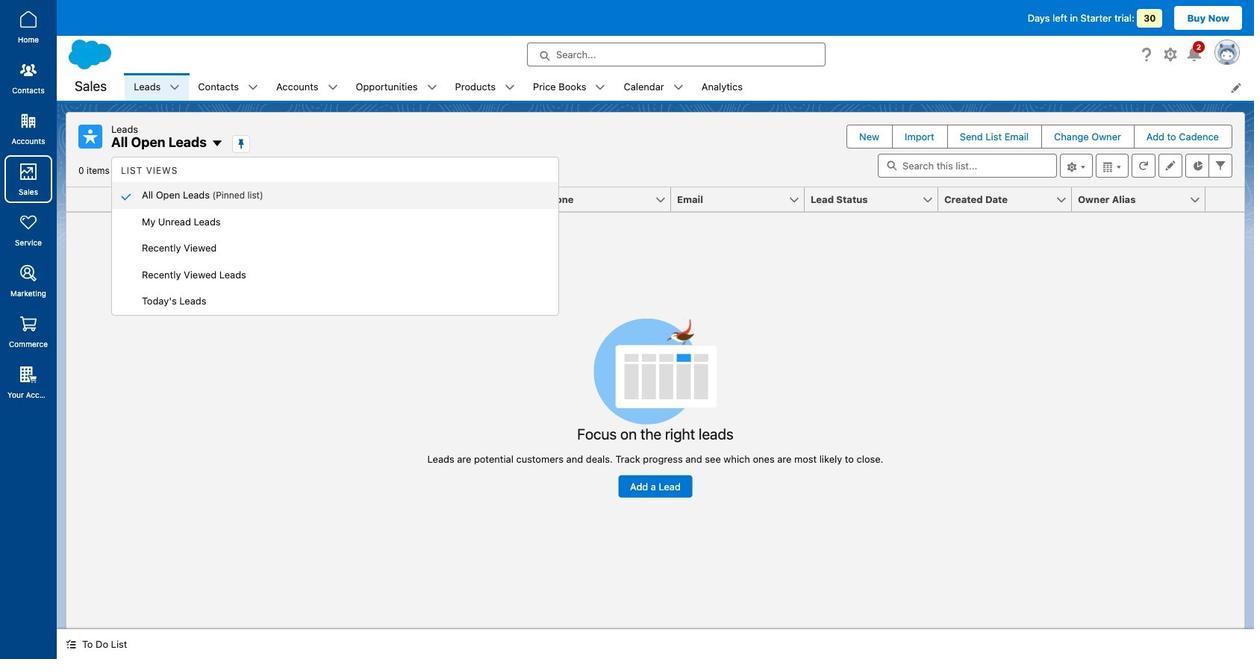 Task type: describe. For each thing, give the bounding box(es) containing it.
1 list item from the left
[[125, 73, 189, 101]]

5 list item from the left
[[446, 73, 524, 101]]

text default image for 5th 'list item' from left
[[505, 82, 515, 93]]

cell inside all open leads|leads|list view element
[[111, 187, 135, 212]]

company element
[[270, 187, 413, 212]]

all open leads|leads|list view element
[[66, 112, 1246, 630]]

2 list item from the left
[[189, 73, 267, 101]]

3 list item from the left
[[267, 73, 347, 101]]

text default image for 1st 'list item'
[[170, 82, 180, 93]]

lead status element
[[805, 187, 948, 212]]

text default image for sixth 'list item'
[[596, 82, 606, 93]]

email element
[[672, 187, 814, 212]]

text default image for second 'list item'
[[248, 82, 258, 93]]

4 list item from the left
[[347, 73, 446, 101]]

status inside all open leads|leads|list view element
[[428, 318, 884, 498]]

item number element
[[66, 187, 111, 212]]

action element
[[1206, 187, 1245, 212]]

text default image for seventh 'list item' from the left
[[674, 82, 684, 93]]

leads | list views list box
[[112, 159, 559, 315]]

6 list item from the left
[[524, 73, 615, 101]]



Task type: locate. For each thing, give the bounding box(es) containing it.
list
[[125, 73, 1255, 101]]

1 horizontal spatial text default image
[[505, 82, 515, 93]]

0 horizontal spatial text default image
[[328, 82, 338, 93]]

text default image for third 'list item' from the left
[[328, 82, 338, 93]]

cell
[[111, 187, 135, 212]]

7 list item from the left
[[615, 73, 693, 101]]

1 text default image from the left
[[328, 82, 338, 93]]

all open leads status
[[78, 165, 348, 176]]

text default image
[[170, 82, 180, 93], [248, 82, 258, 93], [427, 82, 437, 93], [674, 82, 684, 93], [211, 138, 223, 150], [66, 640, 76, 650]]

list item
[[125, 73, 189, 101], [189, 73, 267, 101], [267, 73, 347, 101], [347, 73, 446, 101], [446, 73, 524, 101], [524, 73, 615, 101], [615, 73, 693, 101]]

owner alias element
[[1073, 187, 1215, 212]]

created date element
[[939, 187, 1082, 212]]

3 text default image from the left
[[596, 82, 606, 93]]

text default image for fourth 'list item' from the left
[[427, 82, 437, 93]]

2 horizontal spatial text default image
[[596, 82, 606, 93]]

text default image inside all open leads|leads|list view element
[[211, 138, 223, 150]]

name element
[[135, 187, 279, 212]]

phone element
[[538, 187, 681, 212]]

action image
[[1206, 187, 1245, 211]]

text default image
[[328, 82, 338, 93], [505, 82, 515, 93], [596, 82, 606, 93]]

Search All Open Leads list view. search field
[[878, 154, 1058, 178]]

status
[[428, 318, 884, 498]]

item number image
[[66, 187, 111, 211]]

state/province element
[[404, 187, 547, 212]]

2 text default image from the left
[[505, 82, 515, 93]]



Task type: vqa. For each thing, say whether or not it's contained in the screenshot.
first LIST ITEM
yes



